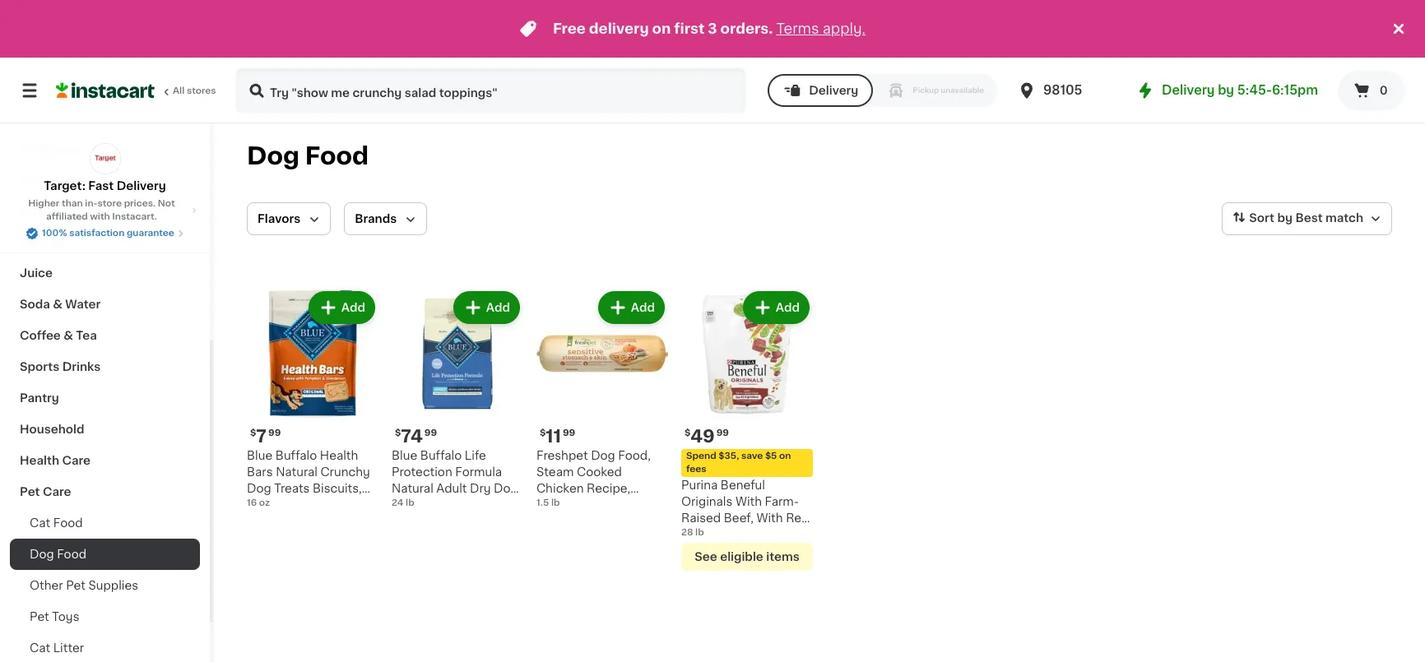Task type: describe. For each thing, give the bounding box(es) containing it.
1.5
[[537, 499, 549, 508]]

spend
[[686, 452, 716, 461]]

delivery by 5:45-6:15pm
[[1162, 84, 1318, 96]]

eligible
[[720, 551, 763, 563]]

$5
[[765, 452, 777, 461]]

juice
[[20, 267, 53, 279]]

natural inside blue buffalo health bars natural crunchy dog treats biscuits, pumpkin & cinnamon
[[276, 467, 318, 478]]

blue for 7
[[247, 450, 273, 462]]

sports drinks
[[20, 361, 101, 373]]

target: fast delivery link
[[44, 143, 166, 194]]

steam
[[537, 467, 574, 478]]

water
[[65, 299, 101, 310]]

0 horizontal spatial delivery
[[117, 180, 166, 192]]

28
[[681, 528, 693, 537]]

4 add button from the left
[[745, 293, 808, 323]]

oz
[[259, 499, 270, 508]]

skin
[[537, 516, 561, 527]]

toys
[[52, 611, 79, 623]]

0 vertical spatial with
[[736, 496, 762, 508]]

terms apply. link
[[776, 22, 866, 35]]

all
[[173, 86, 185, 95]]

4 add from the left
[[776, 302, 800, 314]]

16
[[247, 499, 257, 508]]

target:
[[44, 180, 86, 192]]

fast
[[88, 180, 114, 192]]

meat & seafood link
[[10, 101, 200, 132]]

98105
[[1043, 84, 1083, 96]]

dog inside 'purina beneful originals with farm- raised beef, with real meat dog food'
[[714, 529, 738, 541]]

apply.
[[823, 22, 866, 35]]

food inside 'purina beneful originals with farm- raised beef, with real meat dog food'
[[741, 529, 771, 541]]

terms
[[776, 22, 819, 35]]

brands
[[355, 213, 397, 225]]

dog food inside dog food link
[[30, 549, 86, 560]]

food down pet care
[[53, 518, 83, 529]]

other pet supplies
[[30, 580, 138, 592]]

cinnamon
[[312, 499, 372, 511]]

cat litter
[[30, 643, 84, 654]]

delivery for delivery by 5:45-6:15pm
[[1162, 84, 1215, 96]]

food up brands
[[305, 144, 369, 168]]

litter
[[53, 643, 84, 654]]

health care link
[[10, 445, 200, 476]]

cooked
[[577, 467, 622, 478]]

sports drinks link
[[10, 351, 200, 383]]

add button for 7
[[310, 293, 374, 323]]

bakery
[[20, 205, 61, 216]]

service type group
[[768, 74, 997, 107]]

$ 7 99
[[250, 428, 281, 445]]

meat inside "link"
[[20, 111, 50, 123]]

beneful
[[721, 480, 765, 491]]

$ for 11
[[540, 429, 546, 438]]

meat inside 'purina beneful originals with farm- raised beef, with real meat dog food'
[[681, 529, 711, 541]]

biscuits,
[[313, 483, 362, 495]]

delivery
[[589, 22, 649, 35]]

instacart.
[[112, 212, 157, 221]]

juice link
[[10, 258, 200, 289]]

cat for cat food
[[30, 518, 50, 529]]

freshpet dog food, steam cooked chicken recipe, sensitive stomach & skin
[[537, 450, 656, 527]]

sort
[[1249, 212, 1275, 224]]

higher than in-store prices. not affiliated with instacart. link
[[13, 197, 197, 224]]

99 for 11
[[563, 429, 575, 438]]

bakery link
[[10, 195, 200, 226]]

99 for 74
[[424, 429, 437, 438]]

dog up flavors
[[247, 144, 299, 168]]

other pet supplies link
[[10, 570, 200, 602]]

brands button
[[344, 202, 427, 235]]

99 for 49
[[716, 429, 729, 438]]

chicken inside 'freshpet dog food, steam cooked chicken recipe, sensitive stomach & skin'
[[537, 483, 584, 495]]

$ for 7
[[250, 429, 256, 438]]

coffee & tea
[[20, 330, 97, 341]]

Search field
[[237, 69, 745, 112]]

frozen foods
[[20, 174, 99, 185]]

100% satisfaction guarantee
[[42, 229, 174, 238]]

frozen foods link
[[10, 164, 200, 195]]

delivery for delivery
[[809, 85, 859, 96]]

delivery by 5:45-6:15pm link
[[1136, 81, 1318, 100]]

28 lb
[[681, 528, 704, 537]]

fees
[[686, 465, 707, 474]]

protection
[[392, 467, 452, 478]]

by for delivery
[[1218, 84, 1234, 96]]

0 horizontal spatial health
[[20, 455, 59, 467]]

with
[[90, 212, 110, 221]]

dog inside blue buffalo life protection formula natural adult dry dog food, chicken and brown rice
[[494, 483, 518, 495]]

blue buffalo health bars natural crunchy dog treats biscuits, pumpkin & cinnamon
[[247, 450, 372, 511]]

in-
[[85, 199, 98, 208]]

soda
[[20, 299, 50, 310]]

frozen
[[20, 174, 60, 185]]

beef,
[[724, 513, 754, 524]]

delivery button
[[768, 74, 873, 107]]

tea
[[76, 330, 97, 341]]

ice cream link
[[10, 132, 200, 164]]

Best match Sort by field
[[1222, 202, 1392, 235]]

other
[[30, 580, 63, 592]]

stomach
[[592, 499, 644, 511]]

health care
[[20, 455, 90, 467]]

limited time offer region
[[0, 0, 1389, 58]]

stores
[[187, 86, 216, 95]]

pantry link
[[10, 383, 200, 414]]

pet toys
[[30, 611, 79, 623]]

blue buffalo life protection formula natural adult dry dog food, chicken and brown rice
[[392, 450, 518, 527]]

farm-
[[765, 496, 799, 508]]

on inside the limited time offer region
[[652, 22, 671, 35]]

save
[[741, 452, 763, 461]]

brown
[[392, 516, 428, 527]]

ice cream
[[20, 142, 81, 154]]

by for sort
[[1277, 212, 1293, 224]]

see eligible items button
[[681, 543, 813, 571]]

1 horizontal spatial dog food
[[247, 144, 369, 168]]



Task type: locate. For each thing, give the bounding box(es) containing it.
None search field
[[235, 67, 747, 114]]

4 product group from the left
[[681, 288, 813, 571]]

by left 5:45-
[[1218, 84, 1234, 96]]

1 99 from the left
[[268, 429, 281, 438]]

target: fast delivery logo image
[[89, 143, 121, 174]]

0 horizontal spatial chicken
[[427, 499, 474, 511]]

0
[[1380, 85, 1388, 96]]

2 cat from the top
[[30, 643, 50, 654]]

lb right the 24
[[406, 499, 414, 508]]

see
[[695, 551, 717, 563]]

care down household
[[62, 455, 90, 467]]

with down 'farm-'
[[757, 513, 783, 524]]

by
[[1218, 84, 1234, 96], [1277, 212, 1293, 224]]

2 add from the left
[[486, 302, 510, 314]]

dog up other
[[30, 549, 54, 560]]

health up pet care
[[20, 455, 59, 467]]

care for pet care
[[43, 486, 71, 498]]

0 vertical spatial pet
[[20, 486, 40, 498]]

care for health care
[[62, 455, 90, 467]]

pet care
[[20, 486, 71, 498]]

0 vertical spatial meat
[[20, 111, 50, 123]]

by inside delivery by 5:45-6:15pm link
[[1218, 84, 1234, 96]]

98105 button
[[1017, 67, 1116, 114]]

99 right 74
[[424, 429, 437, 438]]

pet down health care
[[20, 486, 40, 498]]

match
[[1326, 212, 1364, 224]]

1 vertical spatial food,
[[392, 499, 424, 511]]

free delivery on first 3 orders. terms apply.
[[553, 22, 866, 35]]

$
[[250, 429, 256, 438], [395, 429, 401, 438], [540, 429, 546, 438], [685, 429, 691, 438]]

1 add from the left
[[341, 302, 365, 314]]

dog inside 'freshpet dog food, steam cooked chicken recipe, sensitive stomach & skin'
[[591, 450, 615, 462]]

1 vertical spatial care
[[43, 486, 71, 498]]

delivery down apply.
[[809, 85, 859, 96]]

chicken inside blue buffalo life protection formula natural adult dry dog food, chicken and brown rice
[[427, 499, 474, 511]]

1 vertical spatial on
[[779, 452, 791, 461]]

pet left toys at left bottom
[[30, 611, 49, 623]]

3 $ from the left
[[540, 429, 546, 438]]

higher
[[28, 199, 60, 208]]

& right soda
[[53, 299, 63, 310]]

food, up brown
[[392, 499, 424, 511]]

add button for 74
[[455, 293, 518, 323]]

dog up cooked
[[591, 450, 615, 462]]

0 vertical spatial natural
[[276, 467, 318, 478]]

pantry
[[20, 393, 59, 404]]

0 horizontal spatial natural
[[276, 467, 318, 478]]

lb for 11
[[551, 499, 560, 508]]

1.5 lb
[[537, 499, 560, 508]]

2 add button from the left
[[455, 293, 518, 323]]

on right $5
[[779, 452, 791, 461]]

all stores
[[173, 86, 216, 95]]

99 right 7
[[268, 429, 281, 438]]

blue for 74
[[392, 450, 417, 462]]

& for meat
[[53, 111, 63, 123]]

1 vertical spatial pet
[[66, 580, 86, 592]]

with
[[736, 496, 762, 508], [757, 513, 783, 524]]

3 add button from the left
[[600, 293, 663, 323]]

& for soda
[[53, 299, 63, 310]]

0 vertical spatial cat
[[30, 518, 50, 529]]

blue up bars
[[247, 450, 273, 462]]

99 right the 49
[[716, 429, 729, 438]]

$ up bars
[[250, 429, 256, 438]]

1 vertical spatial with
[[757, 513, 783, 524]]

buffalo for 74
[[420, 450, 462, 462]]

$ 49 99
[[685, 428, 729, 445]]

11
[[546, 428, 561, 445]]

purina beneful originals with farm- raised beef, with real meat dog food
[[681, 480, 811, 541]]

0 horizontal spatial blue
[[247, 450, 273, 462]]

$ up "spend"
[[685, 429, 691, 438]]

food up other pet supplies
[[57, 549, 86, 560]]

2 blue from the left
[[392, 450, 417, 462]]

meat up ice
[[20, 111, 50, 123]]

pet for pet toys
[[30, 611, 49, 623]]

pet toys link
[[10, 602, 200, 633]]

chicken up the sensitive
[[537, 483, 584, 495]]

cat for cat litter
[[30, 643, 50, 654]]

1 horizontal spatial buffalo
[[420, 450, 462, 462]]

& left tea
[[64, 330, 73, 341]]

24 lb
[[392, 499, 414, 508]]

$ inside $ 11 99
[[540, 429, 546, 438]]

orders.
[[720, 22, 773, 35]]

2 horizontal spatial lb
[[695, 528, 704, 537]]

add button for 11
[[600, 293, 663, 323]]

natural up 'treats'
[[276, 467, 318, 478]]

99
[[268, 429, 281, 438], [424, 429, 437, 438], [563, 429, 575, 438], [716, 429, 729, 438]]

food
[[305, 144, 369, 168], [53, 518, 83, 529], [741, 529, 771, 541], [57, 549, 86, 560]]

1 vertical spatial natural
[[392, 483, 433, 495]]

cat food
[[30, 518, 83, 529]]

spend $35, save $5 on fees
[[686, 452, 791, 474]]

1 horizontal spatial natural
[[392, 483, 433, 495]]

7
[[256, 428, 267, 445]]

dry
[[470, 483, 491, 495]]

2 product group from the left
[[392, 288, 523, 527]]

3
[[708, 22, 717, 35]]

1 horizontal spatial lb
[[551, 499, 560, 508]]

store
[[98, 199, 122, 208]]

$ 11 99
[[540, 428, 575, 445]]

dog inside blue buffalo health bars natural crunchy dog treats biscuits, pumpkin & cinnamon
[[247, 483, 271, 495]]

dog food down cat food
[[30, 549, 86, 560]]

1 cat from the top
[[30, 518, 50, 529]]

$ for 74
[[395, 429, 401, 438]]

$ inside $ 7 99
[[250, 429, 256, 438]]

care up cat food
[[43, 486, 71, 498]]

0 vertical spatial on
[[652, 22, 671, 35]]

pet care link
[[10, 476, 200, 508]]

$ for 49
[[685, 429, 691, 438]]

0 horizontal spatial on
[[652, 22, 671, 35]]

on
[[652, 22, 671, 35], [779, 452, 791, 461]]

blue inside blue buffalo life protection formula natural adult dry dog food, chicken and brown rice
[[392, 450, 417, 462]]

target: fast delivery
[[44, 180, 166, 192]]

items
[[766, 551, 800, 563]]

1 vertical spatial by
[[1277, 212, 1293, 224]]

2 $ from the left
[[395, 429, 401, 438]]

74
[[401, 428, 423, 445]]

0 button
[[1338, 71, 1405, 110]]

99 inside $ 11 99
[[563, 429, 575, 438]]

blue down 74
[[392, 450, 417, 462]]

delivery left 5:45-
[[1162, 84, 1215, 96]]

99 inside "$ 49 99"
[[716, 429, 729, 438]]

& down 'treats'
[[300, 499, 309, 511]]

buffalo inside blue buffalo life protection formula natural adult dry dog food, chicken and brown rice
[[420, 450, 462, 462]]

4 99 from the left
[[716, 429, 729, 438]]

2 99 from the left
[[424, 429, 437, 438]]

on inside spend $35, save $5 on fees
[[779, 452, 791, 461]]

not
[[158, 199, 175, 208]]

$ inside $ 74 99
[[395, 429, 401, 438]]

coffee & tea link
[[10, 320, 200, 351]]

blue inside blue buffalo health bars natural crunchy dog treats biscuits, pumpkin & cinnamon
[[247, 450, 273, 462]]

dog up 16 oz
[[247, 483, 271, 495]]

add button
[[310, 293, 374, 323], [455, 293, 518, 323], [600, 293, 663, 323], [745, 293, 808, 323]]

0 vertical spatial food,
[[618, 450, 651, 462]]

99 for 7
[[268, 429, 281, 438]]

pet right other
[[66, 580, 86, 592]]

delivery inside button
[[809, 85, 859, 96]]

2 buffalo from the left
[[420, 450, 462, 462]]

chicken down adult
[[427, 499, 474, 511]]

1 buffalo from the left
[[276, 450, 317, 462]]

& inside 'link'
[[64, 330, 73, 341]]

add for 74
[[486, 302, 510, 314]]

1 horizontal spatial by
[[1277, 212, 1293, 224]]

3 99 from the left
[[563, 429, 575, 438]]

& up cream
[[53, 111, 63, 123]]

guarantee
[[127, 229, 174, 238]]

lb right 28
[[695, 528, 704, 537]]

buffalo up protection at bottom
[[420, 450, 462, 462]]

natural
[[276, 467, 318, 478], [392, 483, 433, 495]]

meat & seafood
[[20, 111, 115, 123]]

99 inside $ 7 99
[[268, 429, 281, 438]]

seafood
[[65, 111, 115, 123]]

$35,
[[719, 452, 739, 461]]

6:15pm
[[1272, 84, 1318, 96]]

1 blue from the left
[[247, 450, 273, 462]]

2 horizontal spatial delivery
[[1162, 84, 1215, 96]]

meat down 'raised'
[[681, 529, 711, 541]]

& for coffee
[[64, 330, 73, 341]]

buffalo
[[276, 450, 317, 462], [420, 450, 462, 462]]

dog food up flavors dropdown button
[[247, 144, 369, 168]]

& inside blue buffalo health bars natural crunchy dog treats biscuits, pumpkin & cinnamon
[[300, 499, 309, 511]]

$ 74 99
[[395, 428, 437, 445]]

with down beneful
[[736, 496, 762, 508]]

99 inside $ 74 99
[[424, 429, 437, 438]]

real
[[786, 513, 811, 524]]

treats
[[274, 483, 310, 495]]

pumpkin
[[247, 499, 297, 511]]

0 vertical spatial chicken
[[537, 483, 584, 495]]

health inside blue buffalo health bars natural crunchy dog treats biscuits, pumpkin & cinnamon
[[320, 450, 358, 462]]

food down beef,
[[741, 529, 771, 541]]

buffalo inside blue buffalo health bars natural crunchy dog treats biscuits, pumpkin & cinnamon
[[276, 450, 317, 462]]

0 vertical spatial by
[[1218, 84, 1234, 96]]

on left 'first'
[[652, 22, 671, 35]]

3 add from the left
[[631, 302, 655, 314]]

1 add button from the left
[[310, 293, 374, 323]]

0 horizontal spatial buffalo
[[276, 450, 317, 462]]

dog up and
[[494, 483, 518, 495]]

& inside 'freshpet dog food, steam cooked chicken recipe, sensitive stomach & skin'
[[647, 499, 656, 511]]

buffalo up 'treats'
[[276, 450, 317, 462]]

pet
[[20, 486, 40, 498], [66, 580, 86, 592], [30, 611, 49, 623]]

1 horizontal spatial meat
[[681, 529, 711, 541]]

bars
[[247, 467, 273, 478]]

1 horizontal spatial chicken
[[537, 483, 584, 495]]

add for 7
[[341, 302, 365, 314]]

0 horizontal spatial food,
[[392, 499, 424, 511]]

cat down pet care
[[30, 518, 50, 529]]

1 horizontal spatial delivery
[[809, 85, 859, 96]]

cat left litter on the bottom left
[[30, 643, 50, 654]]

by inside best match sort by field
[[1277, 212, 1293, 224]]

1 horizontal spatial health
[[320, 450, 358, 462]]

cheese
[[20, 236, 65, 248]]

health up crunchy
[[320, 450, 358, 462]]

1 vertical spatial dog food
[[30, 549, 86, 560]]

0 horizontal spatial lb
[[406, 499, 414, 508]]

1 horizontal spatial food,
[[618, 450, 651, 462]]

4 $ from the left
[[685, 429, 691, 438]]

$ up freshpet
[[540, 429, 546, 438]]

1 horizontal spatial blue
[[392, 450, 417, 462]]

dog down beef,
[[714, 529, 738, 541]]

rice
[[431, 516, 457, 527]]

2 vertical spatial pet
[[30, 611, 49, 623]]

see eligible items
[[695, 551, 800, 563]]

ice
[[20, 142, 38, 154]]

pet for pet care
[[20, 486, 40, 498]]

best match
[[1296, 212, 1364, 224]]

adult
[[436, 483, 467, 495]]

natural up 24 lb
[[392, 483, 433, 495]]

product group containing 7
[[247, 288, 379, 511]]

best
[[1296, 212, 1323, 224]]

instacart logo image
[[56, 81, 155, 100]]

0 horizontal spatial dog food
[[30, 549, 86, 560]]

$ inside "$ 49 99"
[[685, 429, 691, 438]]

100%
[[42, 229, 67, 238]]

99 right 11
[[563, 429, 575, 438]]

free
[[553, 22, 586, 35]]

cat food link
[[10, 508, 200, 539]]

buffalo for 7
[[276, 450, 317, 462]]

chicken
[[537, 483, 584, 495], [427, 499, 474, 511]]

food, inside 'freshpet dog food, steam cooked chicken recipe, sensitive stomach & skin'
[[618, 450, 651, 462]]

cheese link
[[10, 226, 200, 258]]

raised
[[681, 513, 721, 524]]

5:45-
[[1237, 84, 1272, 96]]

delivery
[[1162, 84, 1215, 96], [809, 85, 859, 96], [117, 180, 166, 192]]

0 horizontal spatial by
[[1218, 84, 1234, 96]]

freshpet
[[537, 450, 588, 462]]

product group
[[247, 288, 379, 511], [392, 288, 523, 527], [537, 288, 668, 527], [681, 288, 813, 571]]

food, inside blue buffalo life protection formula natural adult dry dog food, chicken and brown rice
[[392, 499, 424, 511]]

0 vertical spatial care
[[62, 455, 90, 467]]

0 vertical spatial dog food
[[247, 144, 369, 168]]

by right sort
[[1277, 212, 1293, 224]]

1 $ from the left
[[250, 429, 256, 438]]

$ up protection at bottom
[[395, 429, 401, 438]]

1 horizontal spatial on
[[779, 452, 791, 461]]

dog food
[[247, 144, 369, 168], [30, 549, 86, 560]]

1 vertical spatial chicken
[[427, 499, 474, 511]]

3 product group from the left
[[537, 288, 668, 527]]

lb for 74
[[406, 499, 414, 508]]

product group containing 74
[[392, 288, 523, 527]]

0 horizontal spatial meat
[[20, 111, 50, 123]]

soda & water
[[20, 299, 101, 310]]

flavors
[[258, 213, 301, 225]]

delivery up prices.
[[117, 180, 166, 192]]

flavors button
[[247, 202, 331, 235]]

100% satisfaction guarantee button
[[26, 224, 184, 240]]

product group containing 11
[[537, 288, 668, 527]]

add for 11
[[631, 302, 655, 314]]

product group containing 49
[[681, 288, 813, 571]]

1 vertical spatial meat
[[681, 529, 711, 541]]

food, up cooked
[[618, 450, 651, 462]]

& right stomach
[[647, 499, 656, 511]]

cream
[[41, 142, 81, 154]]

lb right the 1.5
[[551, 499, 560, 508]]

1 product group from the left
[[247, 288, 379, 511]]

life
[[465, 450, 486, 462]]

1 vertical spatial cat
[[30, 643, 50, 654]]

natural inside blue buffalo life protection formula natural adult dry dog food, chicken and brown rice
[[392, 483, 433, 495]]



Task type: vqa. For each thing, say whether or not it's contained in the screenshot.
second Blue from left
yes



